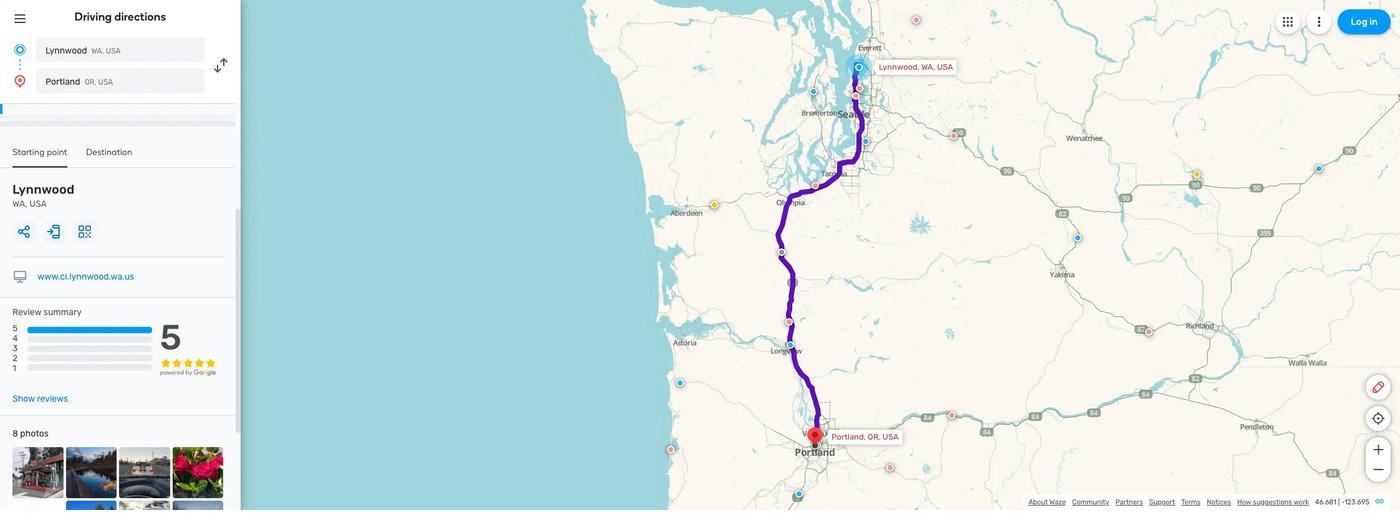 Task type: describe. For each thing, give the bounding box(es) containing it.
1 vertical spatial lynnwood wa, usa
[[12, 182, 74, 210]]

8 photos
[[12, 429, 49, 440]]

about
[[1029, 499, 1048, 507]]

terms link
[[1182, 499, 1201, 507]]

work
[[1294, 499, 1309, 507]]

2 vertical spatial police image
[[787, 342, 794, 349]]

community link
[[1072, 499, 1110, 507]]

usa down driving directions
[[106, 47, 121, 55]]

image 7 of lynnwood, lynnwood image
[[119, 501, 170, 511]]

image 3 of lynnwood, lynnwood image
[[119, 448, 170, 499]]

partners
[[1116, 499, 1143, 507]]

0 vertical spatial lynnwood wa, usa
[[46, 46, 121, 56]]

show
[[12, 394, 35, 405]]

show reviews
[[12, 394, 68, 405]]

suggestions
[[1253, 499, 1292, 507]]

support
[[1150, 499, 1175, 507]]

community
[[1072, 499, 1110, 507]]

1
[[12, 364, 16, 374]]

5 4 3 2 1
[[12, 324, 18, 374]]

or, for portland,
[[868, 433, 881, 442]]

link image
[[1375, 497, 1385, 507]]

portland,
[[832, 433, 866, 442]]

reviews
[[37, 394, 68, 405]]

usa down starting point button
[[29, 199, 47, 210]]

1 horizontal spatial hazard image
[[1366, 127, 1374, 135]]

starting point
[[12, 147, 67, 158]]

review summary
[[12, 307, 82, 318]]

support link
[[1150, 499, 1175, 507]]

0 vertical spatial lynnwood
[[46, 46, 87, 56]]

usa right portland,
[[883, 433, 899, 442]]

image 8 of lynnwood, lynnwood image
[[172, 501, 223, 511]]

about waze link
[[1029, 499, 1066, 507]]

0 vertical spatial road closed image
[[786, 319, 793, 326]]

waze
[[1050, 499, 1066, 507]]

1 vertical spatial lynnwood
[[12, 182, 74, 197]]

|
[[1339, 499, 1340, 507]]

5 for 5
[[160, 317, 182, 359]]

how
[[1238, 499, 1252, 507]]

about waze community partners support terms notices how suggestions work 46.681 | -123.695
[[1029, 499, 1370, 507]]

zoom in image
[[1371, 443, 1386, 458]]

image 1 of lynnwood, lynnwood image
[[12, 448, 63, 499]]

review
[[12, 307, 41, 318]]

computer image
[[12, 270, 27, 285]]

-
[[1342, 499, 1345, 507]]

photos
[[20, 429, 49, 440]]

point
[[47, 147, 67, 158]]

www.ci.lynnwood.wa.us
[[37, 272, 134, 282]]

image 6 of lynnwood, lynnwood image
[[66, 501, 117, 511]]

image 2 of lynnwood, lynnwood image
[[66, 448, 117, 499]]

how suggestions work link
[[1238, 499, 1309, 507]]

portland
[[46, 77, 80, 87]]

0 horizontal spatial wa,
[[12, 199, 27, 210]]



Task type: locate. For each thing, give the bounding box(es) containing it.
notices link
[[1207, 499, 1231, 507]]

0 vertical spatial police image
[[810, 88, 817, 95]]

1 vertical spatial road closed image
[[948, 412, 956, 420]]

driving directions
[[75, 10, 166, 24]]

current location image
[[12, 42, 27, 57]]

2 horizontal spatial wa,
[[922, 62, 935, 72]]

0 vertical spatial hazard image
[[1366, 127, 1374, 135]]

road closed image
[[786, 319, 793, 326], [948, 412, 956, 420]]

5
[[160, 317, 182, 359], [12, 324, 18, 334]]

1 horizontal spatial or,
[[868, 433, 881, 442]]

lynnwood,
[[879, 62, 920, 72]]

lynnwood wa, usa up the portland or, usa
[[46, 46, 121, 56]]

terms
[[1182, 499, 1201, 507]]

portland, or, usa
[[832, 433, 899, 442]]

directions
[[114, 10, 166, 24]]

wa, right lynnwood,
[[922, 62, 935, 72]]

0 horizontal spatial 5
[[12, 324, 18, 334]]

0 vertical spatial or,
[[85, 78, 96, 87]]

190.1
[[35, 95, 53, 104]]

0 vertical spatial wa,
[[91, 47, 104, 55]]

road closed image
[[913, 16, 920, 24], [856, 85, 864, 92], [852, 92, 860, 100], [950, 132, 958, 140], [812, 182, 819, 190], [1145, 329, 1153, 336], [667, 446, 675, 454], [887, 465, 894, 472]]

accident image
[[778, 249, 786, 256]]

police image
[[810, 88, 817, 95], [862, 138, 870, 145], [787, 342, 794, 349]]

4
[[12, 334, 18, 344]]

wa, down starting point button
[[12, 199, 27, 210]]

1 vertical spatial wa,
[[922, 62, 935, 72]]

0 horizontal spatial road closed image
[[786, 319, 793, 326]]

1 vertical spatial hazard image
[[1193, 171, 1201, 178]]

destination button
[[86, 147, 132, 166]]

notices
[[1207, 499, 1231, 507]]

starting point button
[[12, 147, 67, 168]]

usa inside the portland or, usa
[[98, 78, 113, 87]]

wa,
[[91, 47, 104, 55], [922, 62, 935, 72], [12, 199, 27, 210]]

pencil image
[[1371, 380, 1386, 395]]

or,
[[85, 78, 96, 87], [868, 433, 881, 442]]

0 horizontal spatial or,
[[85, 78, 96, 87]]

usa right lynnwood,
[[937, 62, 953, 72]]

5 for 5 4 3 2 1
[[12, 324, 18, 334]]

lynnwood wa, usa down starting point button
[[12, 182, 74, 210]]

lynnwood wa, usa
[[46, 46, 121, 56], [12, 182, 74, 210]]

summary
[[44, 307, 82, 318]]

driving
[[75, 10, 112, 24]]

zoom out image
[[1371, 463, 1386, 478]]

1 horizontal spatial wa,
[[91, 47, 104, 55]]

or, inside the portland or, usa
[[85, 78, 96, 87]]

1 vertical spatial or,
[[868, 433, 881, 442]]

usa
[[106, 47, 121, 55], [937, 62, 953, 72], [98, 78, 113, 87], [29, 199, 47, 210], [883, 433, 899, 442]]

destination
[[86, 147, 132, 158]]

1 horizontal spatial 5
[[160, 317, 182, 359]]

starting
[[12, 147, 45, 158]]

image 5 of lynnwood, lynnwood image
[[12, 501, 63, 511]]

usa right portland
[[98, 78, 113, 87]]

123.695
[[1345, 499, 1370, 507]]

www.ci.lynnwood.wa.us link
[[37, 272, 134, 282]]

lynnwood up portland
[[46, 46, 87, 56]]

1 horizontal spatial police image
[[810, 88, 817, 95]]

or, for portland
[[85, 78, 96, 87]]

lynnwood
[[46, 46, 87, 56], [12, 182, 74, 197]]

hazard image
[[1366, 127, 1374, 135], [1193, 171, 1201, 178]]

portland or, usa
[[46, 77, 113, 87]]

8
[[12, 429, 18, 440]]

location image
[[12, 74, 27, 89]]

lynnwood, wa, usa
[[879, 62, 953, 72]]

2
[[12, 354, 18, 364]]

or, right portland,
[[868, 433, 881, 442]]

wa, down the driving
[[91, 47, 104, 55]]

3
[[12, 344, 18, 354]]

2 vertical spatial wa,
[[12, 199, 27, 210]]

police image
[[1316, 165, 1323, 173], [1074, 234, 1082, 242], [677, 380, 684, 387], [796, 491, 803, 498]]

0 horizontal spatial police image
[[787, 342, 794, 349]]

5 inside "5 4 3 2 1"
[[12, 324, 18, 334]]

1 vertical spatial police image
[[862, 138, 870, 145]]

miles
[[55, 95, 78, 104]]

2 horizontal spatial police image
[[862, 138, 870, 145]]

partners link
[[1116, 499, 1143, 507]]

lynnwood down starting point button
[[12, 182, 74, 197]]

0 horizontal spatial hazard image
[[1193, 171, 1201, 178]]

image 4 of lynnwood, lynnwood image
[[172, 448, 223, 499]]

46.681
[[1315, 499, 1337, 507]]

or, right portland
[[85, 78, 96, 87]]

hazard image
[[711, 201, 718, 209]]

190.1 miles
[[35, 95, 78, 104]]

1 horizontal spatial road closed image
[[948, 412, 956, 420]]



Task type: vqa. For each thing, say whether or not it's contained in the screenshot.
THE NAVIGATION
no



